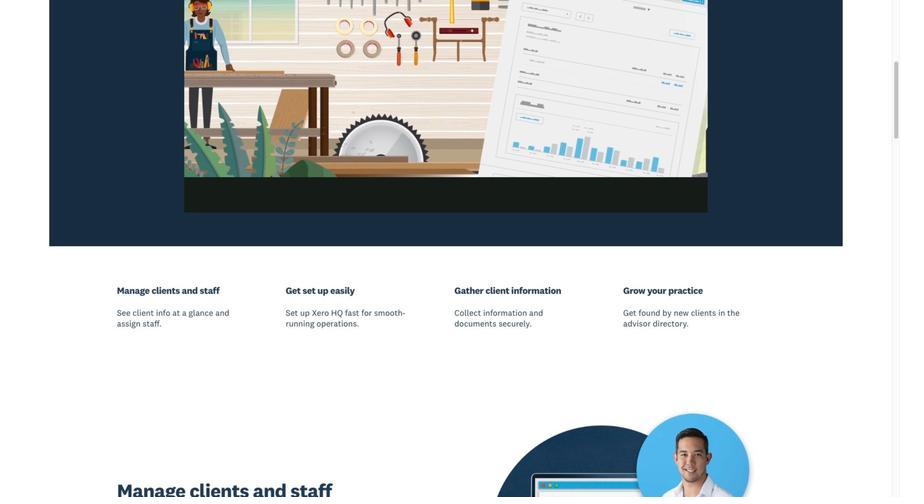 Task type: vqa. For each thing, say whether or not it's contained in the screenshot.
enquiry.
no



Task type: describe. For each thing, give the bounding box(es) containing it.
a list of all an accounting practice's clients displays on a laptop. image
[[455, 403, 775, 498]]

video player region
[[184, 0, 708, 213]]



